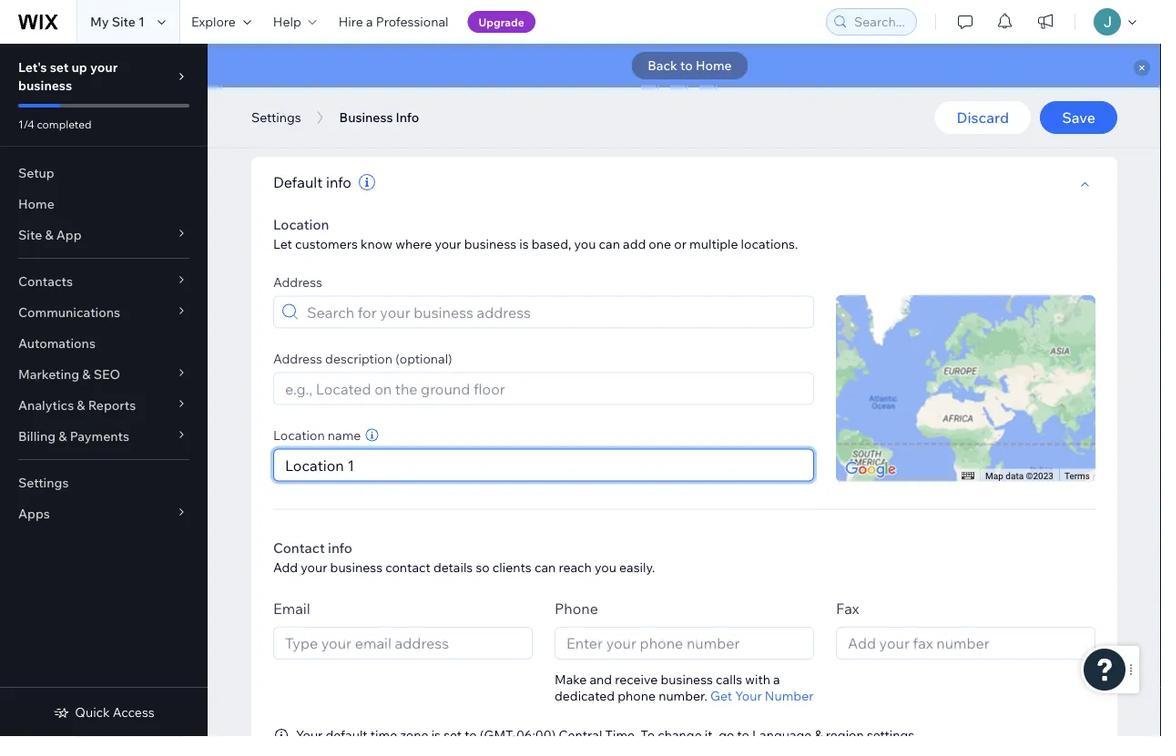 Task type: locate. For each thing, give the bounding box(es) containing it.
©2023
[[1027, 470, 1054, 481]]

0 vertical spatial settings
[[252, 109, 301, 125]]

location for &
[[252, 94, 331, 118]]

1 horizontal spatial can
[[599, 236, 621, 252]]

0 vertical spatial location
[[252, 94, 331, 118]]

1 horizontal spatial home
[[696, 57, 732, 73]]

analytics
[[18, 397, 74, 413]]

default info
[[273, 173, 352, 191]]

location left business
[[252, 94, 331, 118]]

2 horizontal spatial your
[[435, 236, 462, 252]]

sidebar element
[[0, 44, 208, 737]]

name
[[328, 427, 361, 443]]

(optional)
[[396, 350, 453, 366]]

settings
[[252, 109, 301, 125], [18, 475, 69, 491]]

business down let's
[[18, 77, 72, 93]]

your inside let's set up your business
[[90, 59, 118, 75]]

marketing & seo button
[[0, 359, 208, 390]]

contacts
[[18, 273, 73, 289]]

home down setup
[[18, 196, 54, 212]]

you right reach
[[595, 560, 617, 575]]

easily.
[[620, 560, 655, 575]]

settings inside sidebar element
[[18, 475, 69, 491]]

site left "1"
[[112, 14, 136, 30]]

0 vertical spatial info
[[427, 94, 462, 118]]

apps button
[[0, 498, 208, 529]]

0 vertical spatial home
[[696, 57, 732, 73]]

address left description
[[273, 350, 323, 366]]

setup
[[18, 165, 54, 181]]

2 vertical spatial your
[[301, 560, 328, 575]]

contacts button
[[0, 266, 208, 297]]

info for default info
[[326, 173, 352, 191]]

0 horizontal spatial settings
[[18, 475, 69, 491]]

phone
[[555, 600, 599, 618]]

automations
[[18, 335, 96, 351]]

marketing
[[18, 366, 79, 382]]

back
[[648, 57, 678, 73]]

2 vertical spatial location
[[273, 427, 325, 443]]

location
[[252, 94, 331, 118], [273, 216, 329, 233], [273, 427, 325, 443]]

one
[[649, 236, 672, 252]]

Search... field
[[849, 9, 911, 35]]

info right info
[[427, 94, 462, 118]]

address
[[273, 274, 323, 290], [273, 350, 323, 366]]

your right where
[[435, 236, 462, 252]]

0 horizontal spatial site
[[18, 227, 42, 243]]

home inside sidebar element
[[18, 196, 54, 212]]

let
[[273, 236, 292, 252]]

get
[[711, 688, 733, 704]]

0 vertical spatial site
[[112, 14, 136, 30]]

app
[[56, 227, 82, 243]]

map
[[986, 470, 1004, 481]]

1 vertical spatial your
[[435, 236, 462, 252]]

home right to
[[696, 57, 732, 73]]

1 vertical spatial contact
[[386, 560, 431, 575]]

settings inside button
[[252, 109, 301, 125]]

& right settings button
[[336, 94, 348, 118]]

1 vertical spatial home
[[18, 196, 54, 212]]

site & app button
[[0, 220, 208, 251]]

settings for settings link
[[18, 475, 69, 491]]

& left app
[[45, 227, 53, 243]]

business
[[18, 77, 72, 93], [465, 236, 517, 252], [330, 560, 383, 575], [661, 671, 714, 687]]

details
[[434, 560, 473, 575]]

business left is
[[465, 236, 517, 252]]

location up the let
[[273, 216, 329, 233]]

a right hire on the top left of page
[[366, 14, 373, 30]]

& for billing
[[59, 428, 67, 444]]

business up "number."
[[661, 671, 714, 687]]

contact info add your business contact details so clients can reach you easily.
[[273, 539, 655, 575]]

settings button
[[242, 104, 310, 131]]

&
[[336, 94, 348, 118], [45, 227, 53, 243], [82, 366, 91, 382], [77, 397, 85, 413], [59, 428, 67, 444]]

& left the seo
[[82, 366, 91, 382]]

location inside location let customers know where your business is based, you can add one or multiple locations.
[[273, 216, 329, 233]]

Add your fax number field
[[843, 628, 1090, 659]]

Add your location name field
[[280, 450, 808, 481]]

site left app
[[18, 227, 42, 243]]

Enter your phone number field
[[561, 628, 808, 659]]

0 horizontal spatial your
[[90, 59, 118, 75]]

your
[[90, 59, 118, 75], [435, 236, 462, 252], [301, 560, 328, 575]]

let's
[[18, 59, 47, 75]]

number.
[[659, 688, 708, 704]]

location for let
[[273, 216, 329, 233]]

home link
[[0, 189, 208, 220]]

0 vertical spatial you
[[575, 236, 596, 252]]

2 vertical spatial info
[[328, 539, 353, 557]]

terms link
[[1065, 470, 1091, 481]]

hire
[[339, 14, 363, 30]]

your inside contact info add your business contact details so clients can reach you easily.
[[301, 560, 328, 575]]

1/4
[[18, 117, 34, 131]]

contact
[[273, 539, 325, 557]]

help button
[[262, 0, 328, 44]]

you
[[575, 236, 596, 252], [595, 560, 617, 575]]

2 address from the top
[[273, 350, 323, 366]]

0 vertical spatial can
[[599, 236, 621, 252]]

settings for settings button
[[252, 109, 301, 125]]

business inside location let customers know where your business is based, you can add one or multiple locations.
[[465, 236, 517, 252]]

& inside popup button
[[45, 227, 53, 243]]

0 horizontal spatial a
[[366, 14, 373, 30]]

1 vertical spatial address
[[273, 350, 323, 366]]

0 horizontal spatial home
[[18, 196, 54, 212]]

save
[[1063, 108, 1096, 127]]

1 vertical spatial a
[[774, 671, 781, 687]]

& right billing
[[59, 428, 67, 444]]

1 horizontal spatial settings
[[252, 109, 301, 125]]

1 vertical spatial you
[[595, 560, 617, 575]]

1 horizontal spatial your
[[301, 560, 328, 575]]

1 vertical spatial site
[[18, 227, 42, 243]]

business inside let's set up your business
[[18, 77, 72, 93]]

map region
[[706, 211, 1162, 678]]

business inside contact info add your business contact details so clients can reach you easily.
[[330, 560, 383, 575]]

contact
[[353, 94, 423, 118], [386, 560, 431, 575]]

site inside popup button
[[18, 227, 42, 243]]

know
[[361, 236, 393, 252]]

analytics & reports
[[18, 397, 136, 413]]

info inside contact info add your business contact details so clients can reach you easily.
[[328, 539, 353, 557]]

1 vertical spatial settings
[[18, 475, 69, 491]]

you inside location let customers know where your business is based, you can add one or multiple locations.
[[575, 236, 596, 252]]

settings up default
[[252, 109, 301, 125]]

info right contact
[[328, 539, 353, 557]]

business info button
[[330, 104, 429, 131]]

e.g., Located on the ground floor field
[[280, 373, 808, 404]]

site & app
[[18, 227, 82, 243]]

& for analytics
[[77, 397, 85, 413]]

0 vertical spatial your
[[90, 59, 118, 75]]

settings up apps
[[18, 475, 69, 491]]

my
[[90, 14, 109, 30]]

1 vertical spatial can
[[535, 560, 556, 575]]

location left the name
[[273, 427, 325, 443]]

can inside contact info add your business contact details so clients can reach you easily.
[[535, 560, 556, 575]]

can left add
[[599, 236, 621, 252]]

receive
[[615, 671, 658, 687]]

make and receive business calls with a dedicated phone number.
[[555, 671, 781, 704]]

Search for your business address field
[[302, 297, 808, 328]]

1 vertical spatial location
[[273, 216, 329, 233]]

hire a professional link
[[328, 0, 460, 44]]

0 vertical spatial address
[[273, 274, 323, 290]]

a right the with
[[774, 671, 781, 687]]

can left reach
[[535, 560, 556, 575]]

0 vertical spatial contact
[[353, 94, 423, 118]]

reach
[[559, 560, 592, 575]]

0 vertical spatial a
[[366, 14, 373, 30]]

address for address description (optional)
[[273, 350, 323, 366]]

& left reports
[[77, 397, 85, 413]]

add
[[273, 560, 298, 575]]

0 horizontal spatial can
[[535, 560, 556, 575]]

your down contact
[[301, 560, 328, 575]]

setup link
[[0, 158, 208, 189]]

can
[[599, 236, 621, 252], [535, 560, 556, 575]]

terms
[[1065, 470, 1091, 481]]

your inside location let customers know where your business is based, you can add one or multiple locations.
[[435, 236, 462, 252]]

contact inside contact info add your business contact details so clients can reach you easily.
[[386, 560, 431, 575]]

apps
[[18, 506, 50, 522]]

get your number button
[[711, 688, 814, 704]]

info right default
[[326, 173, 352, 191]]

1 address from the top
[[273, 274, 323, 290]]

help
[[273, 14, 301, 30]]

site
[[112, 14, 136, 30], [18, 227, 42, 243]]

address down the let
[[273, 274, 323, 290]]

business right add
[[330, 560, 383, 575]]

location let customers know where your business is based, you can add one or multiple locations.
[[273, 216, 799, 252]]

reports
[[88, 397, 136, 413]]

you right based,
[[575, 236, 596, 252]]

1 horizontal spatial a
[[774, 671, 781, 687]]

your right up
[[90, 59, 118, 75]]

payments
[[70, 428, 129, 444]]

location for name
[[273, 427, 325, 443]]

billing & payments
[[18, 428, 129, 444]]

description
[[325, 350, 393, 366]]

Type your email address field
[[280, 628, 527, 659]]

clients
[[493, 560, 532, 575]]

1 vertical spatial info
[[326, 173, 352, 191]]

is
[[520, 236, 529, 252]]



Task type: describe. For each thing, give the bounding box(es) containing it.
info for contact info add your business contact details so clients can reach you easily.
[[328, 539, 353, 557]]

your for info
[[301, 560, 328, 575]]

up
[[72, 59, 87, 75]]

customers
[[295, 236, 358, 252]]

discard
[[957, 108, 1010, 127]]

& for marketing
[[82, 366, 91, 382]]

analytics & reports button
[[0, 390, 208, 421]]

upgrade
[[479, 15, 525, 29]]

google image
[[841, 458, 901, 482]]

address for address
[[273, 274, 323, 290]]

upgrade button
[[468, 11, 536, 33]]

communications button
[[0, 297, 208, 328]]

get your number
[[711, 688, 814, 704]]

business
[[340, 109, 393, 125]]

automations link
[[0, 328, 208, 359]]

keyboard shortcuts image
[[962, 472, 975, 480]]

add
[[623, 236, 646, 252]]

access
[[113, 704, 155, 720]]

to
[[681, 57, 693, 73]]

completed
[[37, 117, 92, 131]]

save button
[[1041, 101, 1118, 134]]

location name
[[273, 427, 361, 443]]

professional
[[376, 14, 449, 30]]

billing & payments button
[[0, 421, 208, 452]]

based,
[[532, 236, 572, 252]]

explore
[[191, 14, 236, 30]]

so
[[476, 560, 490, 575]]

location & contact info
[[252, 94, 462, 118]]

settings link
[[0, 468, 208, 498]]

business info
[[340, 109, 419, 125]]

with
[[746, 671, 771, 687]]

fax
[[837, 600, 860, 618]]

make
[[555, 671, 587, 687]]

quick access
[[75, 704, 155, 720]]

quick access button
[[53, 704, 155, 721]]

1 horizontal spatial site
[[112, 14, 136, 30]]

map data ©2023
[[986, 470, 1054, 481]]

address description (optional)
[[273, 350, 453, 366]]

let's set up your business
[[18, 59, 118, 93]]

or
[[675, 236, 687, 252]]

& for site
[[45, 227, 53, 243]]

default
[[273, 173, 323, 191]]

my site 1
[[90, 14, 145, 30]]

locations.
[[741, 236, 799, 252]]

your for set
[[90, 59, 118, 75]]

a inside make and receive business calls with a dedicated phone number.
[[774, 671, 781, 687]]

email
[[273, 600, 311, 618]]

you inside contact info add your business contact details so clients can reach you easily.
[[595, 560, 617, 575]]

back to home button
[[632, 52, 749, 79]]

can inside location let customers know where your business is based, you can add one or multiple locations.
[[599, 236, 621, 252]]

phone
[[618, 688, 656, 704]]

number
[[765, 688, 814, 704]]

1
[[139, 14, 145, 30]]

calls
[[716, 671, 743, 687]]

hire a professional
[[339, 14, 449, 30]]

& for location
[[336, 94, 348, 118]]

discard button
[[935, 101, 1032, 134]]

business inside make and receive business calls with a dedicated phone number.
[[661, 671, 714, 687]]

communications
[[18, 304, 120, 320]]

seo
[[94, 366, 120, 382]]

data
[[1006, 470, 1024, 481]]

quick
[[75, 704, 110, 720]]

home inside button
[[696, 57, 732, 73]]

where
[[396, 236, 432, 252]]

multiple
[[690, 236, 739, 252]]

info
[[396, 109, 419, 125]]

and
[[590, 671, 613, 687]]

dedicated
[[555, 688, 615, 704]]

back to home alert
[[208, 44, 1162, 87]]

back to home
[[648, 57, 732, 73]]

1/4 completed
[[18, 117, 92, 131]]



Task type: vqa. For each thing, say whether or not it's contained in the screenshot.
Website Manager Has access to manage, edit & publish site, but cannot manage billing, delete, duplicate or transfer site. View Role Permissions
no



